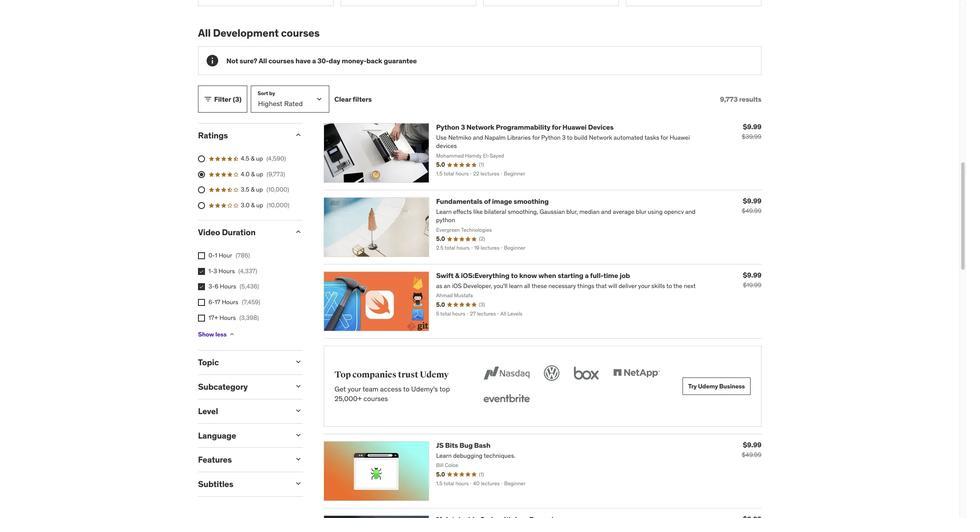 Task type: vqa. For each thing, say whether or not it's contained in the screenshot.
DEVELOPMENT
yes



Task type: locate. For each thing, give the bounding box(es) containing it.
1 up from the top
[[256, 155, 263, 162]]

1 vertical spatial 3
[[214, 267, 217, 275]]

0 horizontal spatial all
[[198, 26, 211, 40]]

video duration
[[198, 227, 256, 238]]

0 vertical spatial a
[[312, 56, 316, 65]]

& right "3.0"
[[251, 201, 255, 209]]

1 $49.99 from the top
[[742, 207, 762, 215]]

xsmall image left '3-'
[[198, 283, 205, 290]]

xsmall image inside show less "button"
[[228, 331, 235, 338]]

xsmall image left 6-
[[198, 299, 205, 306]]

to down 'trust'
[[403, 384, 410, 393]]

ratings button
[[198, 130, 287, 141]]

image
[[492, 197, 512, 206]]

(7,459)
[[242, 298, 260, 306]]

1 horizontal spatial all
[[259, 56, 267, 65]]

all right sure?
[[259, 56, 267, 65]]

nasdaq image
[[482, 364, 532, 383]]

subcategory
[[198, 381, 248, 392]]

& for 4.5
[[251, 155, 255, 162]]

to
[[511, 271, 518, 280], [403, 384, 410, 393]]

2 $49.99 from the top
[[742, 451, 762, 459]]

9,773 results status
[[721, 95, 762, 103]]

1 horizontal spatial a
[[585, 271, 589, 280]]

language
[[198, 430, 236, 441]]

js
[[436, 441, 444, 450]]

have
[[296, 56, 311, 65]]

3 for 1-
[[214, 267, 217, 275]]

4 $9.99 from the top
[[743, 441, 762, 449]]

xsmall image left 1-
[[198, 268, 205, 275]]

0-1 hour (786)
[[209, 252, 250, 259]]

(10,000)
[[267, 186, 289, 193], [267, 201, 290, 209]]

0 vertical spatial $49.99
[[742, 207, 762, 215]]

3 up from the top
[[256, 186, 263, 193]]

not sure? all courses have a 30-day money-back guarantee
[[227, 56, 417, 65]]

up for 4.5 & up
[[256, 155, 263, 162]]

access
[[380, 384, 402, 393]]

back
[[367, 56, 383, 65]]

duration
[[222, 227, 256, 238]]

python 3 network programmability for huawei devices
[[436, 123, 614, 132]]

1 xsmall image from the top
[[198, 268, 205, 275]]

level
[[198, 406, 218, 416]]

$9.99
[[743, 122, 762, 131], [743, 197, 762, 205], [743, 271, 762, 279], [743, 441, 762, 449]]

2 xsmall image from the top
[[198, 299, 205, 306]]

1 horizontal spatial 3
[[461, 123, 465, 132]]

small image for subcategory
[[294, 382, 303, 391]]

1 vertical spatial $49.99
[[742, 451, 762, 459]]

3 right the python
[[461, 123, 465, 132]]

small image
[[294, 131, 303, 139], [294, 358, 303, 366], [294, 406, 303, 415], [294, 479, 303, 488]]

&
[[251, 155, 255, 162], [251, 170, 255, 178], [251, 186, 255, 193], [251, 201, 255, 209], [455, 271, 460, 280]]

1 horizontal spatial to
[[511, 271, 518, 280]]

1 vertical spatial (10,000)
[[267, 201, 290, 209]]

all left development
[[198, 26, 211, 40]]

9,773 results
[[721, 95, 762, 103]]

2 vertical spatial courses
[[364, 394, 388, 403]]

time
[[604, 271, 619, 280]]

17+ hours (3,398)
[[209, 314, 259, 322]]

xsmall image for 17+
[[198, 315, 205, 322]]

xsmall image right less
[[228, 331, 235, 338]]

to inside "top companies trust udemy get your team access to udemy's top 25,000+ courses"
[[403, 384, 410, 393]]

job
[[620, 271, 630, 280]]

a left 30-
[[312, 56, 316, 65]]

$49.99 for js bits bug bash
[[742, 451, 762, 459]]

1 $9.99 $49.99 from the top
[[742, 197, 762, 215]]

udemy
[[420, 369, 449, 380], [699, 382, 718, 390]]

hours right the '17'
[[222, 298, 238, 306]]

3.5 & up (10,000)
[[241, 186, 289, 193]]

hours for 3-6 hours
[[220, 283, 236, 290]]

$9.99 inside the $9.99 $39.99
[[743, 122, 762, 131]]

hours right the 17+
[[220, 314, 236, 322]]

(10,000) down (9,773)
[[267, 186, 289, 193]]

0 vertical spatial to
[[511, 271, 518, 280]]

box image
[[572, 364, 601, 383]]

programmability
[[496, 123, 551, 132]]

network
[[467, 123, 495, 132]]

4 small image from the top
[[294, 479, 303, 488]]

0 vertical spatial xsmall image
[[198, 268, 205, 275]]

1 small image from the top
[[294, 131, 303, 139]]

17+
[[209, 314, 218, 322]]

small image for features
[[294, 455, 303, 464]]

0 horizontal spatial to
[[403, 384, 410, 393]]

4 up from the top
[[256, 201, 263, 209]]

& for 3.5
[[251, 186, 255, 193]]

& right swift
[[455, 271, 460, 280]]

2 small image from the top
[[294, 358, 303, 366]]

topic
[[198, 357, 219, 368]]

$49.99
[[742, 207, 762, 215], [742, 451, 762, 459]]

xsmall image left the 17+
[[198, 315, 205, 322]]

2 up from the top
[[256, 170, 263, 178]]

try
[[689, 382, 697, 390]]

to left the know
[[511, 271, 518, 280]]

xsmall image
[[198, 252, 205, 259], [198, 283, 205, 290], [198, 315, 205, 322], [228, 331, 235, 338]]

hours down hour
[[219, 267, 235, 275]]

up
[[256, 155, 263, 162], [256, 170, 263, 178], [256, 186, 263, 193], [256, 201, 263, 209]]

when
[[539, 271, 557, 280]]

show less
[[198, 330, 227, 338]]

0 horizontal spatial udemy
[[420, 369, 449, 380]]

small image
[[204, 95, 213, 104], [294, 228, 303, 236], [294, 382, 303, 391], [294, 431, 303, 439], [294, 455, 303, 464]]

xsmall image for 3-
[[198, 283, 205, 290]]

subtitles button
[[198, 479, 287, 489]]

volkswagen image
[[543, 364, 562, 383]]

2 $9.99 $49.99 from the top
[[742, 441, 762, 459]]

3 down 1
[[214, 267, 217, 275]]

(10,000) for 3.0 & up (10,000)
[[267, 201, 290, 209]]

huawei
[[563, 123, 587, 132]]

hour
[[219, 252, 232, 259]]

eventbrite image
[[482, 390, 532, 409]]

1 vertical spatial udemy
[[699, 382, 718, 390]]

25,000+
[[335, 394, 362, 403]]

sure?
[[240, 56, 257, 65]]

3 small image from the top
[[294, 406, 303, 415]]

up right the 3.5
[[256, 186, 263, 193]]

0 vertical spatial (10,000)
[[267, 186, 289, 193]]

(10,000) down 3.5 & up (10,000)
[[267, 201, 290, 209]]

xsmall image
[[198, 268, 205, 275], [198, 299, 205, 306]]

& right the 3.5
[[251, 186, 255, 193]]

1 vertical spatial all
[[259, 56, 267, 65]]

courses left have on the left
[[269, 56, 294, 65]]

hours
[[219, 267, 235, 275], [220, 283, 236, 290], [222, 298, 238, 306], [220, 314, 236, 322]]

0 horizontal spatial a
[[312, 56, 316, 65]]

$19.99
[[744, 281, 762, 289]]

0-
[[209, 252, 215, 259]]

small image for language
[[294, 431, 303, 439]]

not
[[227, 56, 238, 65]]

udemy up udemy's
[[420, 369, 449, 380]]

fundamentals of image smoothing link
[[436, 197, 549, 206]]

(9,773)
[[267, 170, 285, 178]]

bits
[[445, 441, 458, 450]]

3 $9.99 from the top
[[743, 271, 762, 279]]

0 vertical spatial $9.99 $49.99
[[742, 197, 762, 215]]

0 vertical spatial courses
[[281, 26, 320, 40]]

filter
[[214, 95, 231, 103]]

clear
[[335, 95, 351, 103]]

top
[[440, 384, 450, 393]]

udemy right 'try'
[[699, 382, 718, 390]]

starting
[[558, 271, 584, 280]]

swift & ios:everything to know when starting a full-time job link
[[436, 271, 630, 280]]

a
[[312, 56, 316, 65], [585, 271, 589, 280]]

python 3 network programmability for huawei devices link
[[436, 123, 614, 132]]

1 vertical spatial a
[[585, 271, 589, 280]]

hours right 6
[[220, 283, 236, 290]]

$9.99 for swift & ios:everything to know when starting a full-time job
[[743, 271, 762, 279]]

xsmall image left 0-
[[198, 252, 205, 259]]

$9.99 for js bits bug bash
[[743, 441, 762, 449]]

a left full- at the bottom right
[[585, 271, 589, 280]]

3-6 hours (5,436)
[[209, 283, 259, 290]]

0 horizontal spatial 3
[[214, 267, 217, 275]]

2 $9.99 from the top
[[743, 197, 762, 205]]

1 vertical spatial xsmall image
[[198, 299, 205, 306]]

guarantee
[[384, 56, 417, 65]]

of
[[484, 197, 491, 206]]

1 vertical spatial $9.99 $49.99
[[742, 441, 762, 459]]

1 $9.99 from the top
[[743, 122, 762, 131]]

1 vertical spatial to
[[403, 384, 410, 393]]

show
[[198, 330, 214, 338]]

hours for 6-17 hours
[[222, 298, 238, 306]]

get
[[335, 384, 346, 393]]

courses up have on the left
[[281, 26, 320, 40]]

& right 4.0 on the top of the page
[[251, 170, 255, 178]]

up right 4.5
[[256, 155, 263, 162]]

small image for subtitles
[[294, 479, 303, 488]]

level button
[[198, 406, 287, 416]]

0 vertical spatial 3
[[461, 123, 465, 132]]

& right 4.5
[[251, 155, 255, 162]]

up right "3.0"
[[256, 201, 263, 209]]

up right 4.0 on the top of the page
[[256, 170, 263, 178]]

courses down team on the left of the page
[[364, 394, 388, 403]]

udemy inside "top companies trust udemy get your team access to udemy's top 25,000+ courses"
[[420, 369, 449, 380]]

0 vertical spatial udemy
[[420, 369, 449, 380]]



Task type: describe. For each thing, give the bounding box(es) containing it.
filter (3)
[[214, 95, 242, 103]]

4.5
[[241, 155, 249, 162]]

companies
[[353, 369, 397, 380]]

1-3 hours (4,337)
[[209, 267, 257, 275]]

development
[[213, 26, 279, 40]]

js bits bug bash link
[[436, 441, 491, 450]]

netapp image
[[612, 364, 662, 383]]

ratings
[[198, 130, 228, 141]]

team
[[363, 384, 379, 393]]

xsmall image for 6-
[[198, 299, 205, 306]]

fundamentals of image smoothing
[[436, 197, 549, 206]]

17
[[215, 298, 221, 306]]

clear filters
[[335, 95, 372, 103]]

$9.99 $49.99 for fundamentals of image smoothing
[[742, 197, 762, 215]]

subcategory button
[[198, 381, 287, 392]]

(3,398)
[[240, 314, 259, 322]]

$9.99 $39.99
[[742, 122, 762, 141]]

(10,000) for 3.5 & up (10,000)
[[267, 186, 289, 193]]

results
[[740, 95, 762, 103]]

small image for ratings
[[294, 131, 303, 139]]

features button
[[198, 455, 287, 465]]

0 vertical spatial all
[[198, 26, 211, 40]]

$49.99 for fundamentals of image smoothing
[[742, 207, 762, 215]]

try udemy business
[[689, 382, 745, 390]]

less
[[215, 330, 227, 338]]

smoothing
[[514, 197, 549, 206]]

(5,436)
[[240, 283, 259, 290]]

filters
[[353, 95, 372, 103]]

(3)
[[233, 95, 242, 103]]

swift
[[436, 271, 454, 280]]

3 for python
[[461, 123, 465, 132]]

trust
[[398, 369, 419, 380]]

top
[[335, 369, 351, 380]]

6
[[215, 283, 219, 290]]

full-
[[591, 271, 604, 280]]

python
[[436, 123, 460, 132]]

small image for topic
[[294, 358, 303, 366]]

$9.99 for fundamentals of image smoothing
[[743, 197, 762, 205]]

xsmall image for 1-
[[198, 268, 205, 275]]

for
[[552, 123, 561, 132]]

features
[[198, 455, 232, 465]]

30-
[[318, 56, 329, 65]]

& for 3.0
[[251, 201, 255, 209]]

language button
[[198, 430, 287, 441]]

1 vertical spatial courses
[[269, 56, 294, 65]]

(4,337)
[[239, 267, 257, 275]]

topic button
[[198, 357, 287, 368]]

ios:everything
[[461, 271, 510, 280]]

1 horizontal spatial udemy
[[699, 382, 718, 390]]

6-
[[209, 298, 215, 306]]

bug
[[460, 441, 473, 450]]

day
[[329, 56, 341, 65]]

bash
[[474, 441, 491, 450]]

all development courses
[[198, 26, 320, 40]]

hours for 1-3 hours
[[219, 267, 235, 275]]

know
[[520, 271, 537, 280]]

& for swift
[[455, 271, 460, 280]]

subtitles
[[198, 479, 234, 489]]

business
[[720, 382, 745, 390]]

3.0
[[241, 201, 250, 209]]

1-
[[209, 267, 214, 275]]

3.0 & up (10,000)
[[241, 201, 290, 209]]

$9.99 for python 3 network programmability for huawei devices
[[743, 122, 762, 131]]

(786)
[[236, 252, 250, 259]]

money-
[[342, 56, 367, 65]]

udemy's
[[411, 384, 438, 393]]

3.5
[[241, 186, 249, 193]]

4.0 & up (9,773)
[[241, 170, 285, 178]]

try udemy business link
[[683, 378, 751, 395]]

9,773
[[721, 95, 738, 103]]

video duration button
[[198, 227, 287, 238]]

& for 4.0
[[251, 170, 255, 178]]

$9.99 $19.99
[[743, 271, 762, 289]]

devices
[[588, 123, 614, 132]]

up for 4.0 & up
[[256, 170, 263, 178]]

3-
[[209, 283, 215, 290]]

$39.99
[[742, 133, 762, 141]]

courses inside "top companies trust udemy get your team access to udemy's top 25,000+ courses"
[[364, 394, 388, 403]]

xsmall image for 0-
[[198, 252, 205, 259]]

4.5 & up (4,590)
[[241, 155, 286, 162]]

$9.99 $49.99 for js bits bug bash
[[742, 441, 762, 459]]

fundamentals
[[436, 197, 483, 206]]

js bits bug bash
[[436, 441, 491, 450]]

small image for level
[[294, 406, 303, 415]]

top companies trust udemy get your team access to udemy's top 25,000+ courses
[[335, 369, 450, 403]]

up for 3.0 & up
[[256, 201, 263, 209]]

(4,590)
[[267, 155, 286, 162]]

clear filters button
[[335, 86, 372, 113]]

small image for video duration
[[294, 228, 303, 236]]

swift & ios:everything to know when starting a full-time job
[[436, 271, 630, 280]]

up for 3.5 & up
[[256, 186, 263, 193]]

4.0
[[241, 170, 250, 178]]



